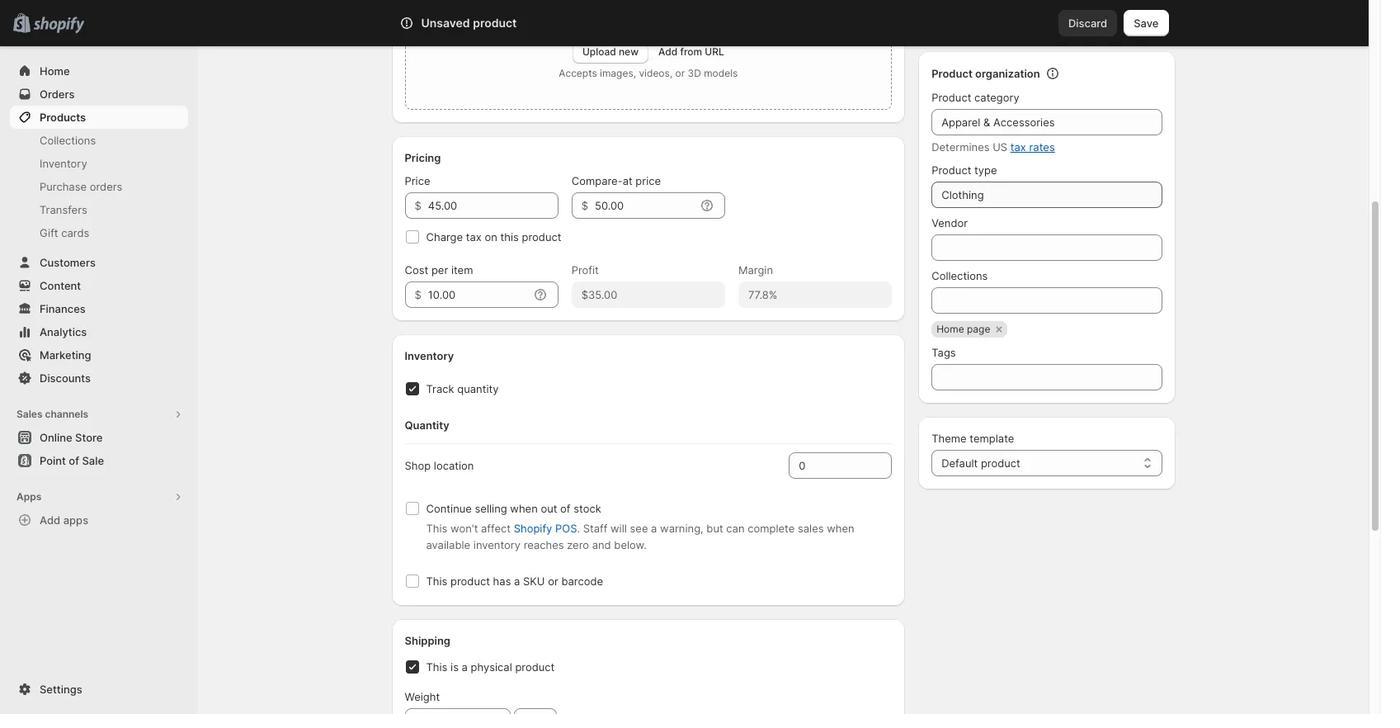 Task type: describe. For each thing, give the bounding box(es) containing it.
point of sale
[[40, 454, 104, 467]]

Profit text field
[[572, 282, 726, 308]]

$ for price
[[415, 199, 422, 212]]

and inside . staff will see a warning, but can complete sales when available inventory reaches zero and below.
[[592, 538, 611, 551]]

orders link
[[10, 83, 188, 106]]

transfers link
[[10, 198, 188, 221]]

home link
[[10, 59, 188, 83]]

3d
[[688, 67, 702, 79]]

finances
[[40, 302, 86, 315]]

affect
[[481, 522, 511, 535]]

0 vertical spatial tax
[[1011, 140, 1027, 154]]

marketing link
[[10, 343, 188, 367]]

product for product type
[[932, 163, 972, 177]]

will
[[611, 522, 627, 535]]

staff
[[583, 522, 608, 535]]

1 vertical spatial collections
[[932, 269, 988, 282]]

accepts images, videos, or 3d models
[[559, 67, 738, 79]]

$ for compare-at price
[[582, 199, 589, 212]]

this for this is a physical product
[[426, 660, 448, 674]]

sales
[[17, 408, 43, 420]]

selling
[[475, 502, 507, 515]]

this won't affect shopify pos
[[426, 522, 577, 535]]

save button
[[1125, 10, 1169, 36]]

add from url
[[659, 45, 725, 58]]

collections link
[[10, 129, 188, 152]]

add for add from url
[[659, 45, 678, 58]]

stock
[[574, 502, 602, 515]]

from
[[681, 45, 703, 58]]

add apps
[[40, 513, 88, 527]]

profit
[[572, 263, 599, 277]]

orders
[[40, 88, 75, 101]]

products link
[[10, 106, 188, 129]]

product for this product has a sku or barcode
[[451, 575, 490, 588]]

apps
[[63, 513, 88, 527]]

sale
[[82, 454, 104, 467]]

won't
[[451, 522, 478, 535]]

determines us tax rates
[[932, 140, 1056, 154]]

Vendor text field
[[932, 234, 1163, 261]]

unsaved product
[[421, 16, 517, 30]]

apps
[[17, 490, 42, 503]]

is
[[451, 660, 459, 674]]

pos
[[556, 522, 577, 535]]

rates
[[1030, 140, 1056, 154]]

point
[[40, 454, 66, 467]]

models
[[704, 67, 738, 79]]

shipping
[[405, 634, 451, 647]]

$ for cost per item
[[415, 288, 422, 301]]

international and united states
[[945, 3, 1103, 17]]

international
[[945, 3, 1009, 17]]

charge
[[426, 230, 463, 244]]

upload
[[583, 45, 616, 58]]

warning,
[[661, 522, 704, 535]]

Cost per item text field
[[428, 282, 529, 308]]

zero
[[567, 538, 589, 551]]

Product type text field
[[932, 182, 1163, 208]]

1 horizontal spatial a
[[514, 575, 520, 588]]

but
[[707, 522, 724, 535]]

purchase orders
[[40, 180, 122, 193]]

apps button
[[10, 485, 188, 509]]

a inside . staff will see a warning, but can complete sales when available inventory reaches zero and below.
[[651, 522, 658, 535]]

customers
[[40, 256, 96, 269]]

product type
[[932, 163, 998, 177]]

united
[[1034, 3, 1067, 17]]

can
[[727, 522, 745, 535]]

Compare-at price text field
[[595, 192, 696, 219]]

Weight text field
[[405, 708, 511, 714]]

products
[[40, 111, 86, 124]]

below.
[[614, 538, 647, 551]]

add from url button
[[659, 45, 725, 58]]

store
[[75, 431, 103, 444]]

finances link
[[10, 297, 188, 320]]

0 horizontal spatial tax
[[466, 230, 482, 244]]

template
[[970, 432, 1015, 445]]

Tags text field
[[932, 364, 1163, 390]]

default product
[[942, 457, 1021, 470]]

inventory link
[[10, 152, 188, 175]]

discard
[[1069, 17, 1108, 30]]

0 vertical spatial or
[[676, 67, 685, 79]]

add apps button
[[10, 509, 188, 532]]

item
[[451, 263, 473, 277]]

shopify pos link
[[514, 522, 577, 535]]

reaches
[[524, 538, 564, 551]]

cards
[[61, 226, 89, 239]]

orders
[[90, 180, 122, 193]]

quantity
[[405, 419, 450, 432]]

marketing
[[40, 348, 91, 362]]

images,
[[600, 67, 637, 79]]

weight
[[405, 690, 440, 703]]

sales channels
[[17, 408, 88, 420]]

this for this won't affect shopify pos
[[426, 522, 448, 535]]

product category
[[932, 91, 1020, 104]]

product for product category
[[932, 91, 972, 104]]

analytics link
[[10, 320, 188, 343]]

has
[[493, 575, 511, 588]]

margin
[[739, 263, 774, 277]]

shop
[[405, 459, 431, 472]]

location
[[434, 459, 474, 472]]

0 horizontal spatial or
[[548, 575, 559, 588]]

0 vertical spatial and
[[1012, 3, 1031, 17]]

0 horizontal spatial when
[[510, 502, 538, 515]]

1 vertical spatial inventory
[[405, 349, 454, 362]]

online store button
[[0, 426, 198, 449]]

of inside point of sale link
[[69, 454, 79, 467]]

quantity
[[458, 382, 499, 395]]

category
[[975, 91, 1020, 104]]

channels
[[45, 408, 88, 420]]

cost per item
[[405, 263, 473, 277]]



Task type: locate. For each thing, give the bounding box(es) containing it.
1 vertical spatial home
[[937, 323, 965, 335]]

inventory up purchase
[[40, 157, 87, 170]]

$ down compare- at the top of page
[[582, 199, 589, 212]]

2 vertical spatial this
[[426, 660, 448, 674]]

home page
[[937, 323, 991, 335]]

analytics
[[40, 325, 87, 338]]

1 product from the top
[[932, 67, 973, 80]]

0 vertical spatial when
[[510, 502, 538, 515]]

. staff will see a warning, but can complete sales when available inventory reaches zero and below.
[[426, 522, 855, 551]]

1 horizontal spatial home
[[937, 323, 965, 335]]

add left from
[[659, 45, 678, 58]]

0 horizontal spatial home
[[40, 64, 70, 78]]

this left is on the left bottom of page
[[426, 660, 448, 674]]

collections inside collections link
[[40, 134, 96, 147]]

product organization
[[932, 67, 1041, 80]]

1 horizontal spatial and
[[1012, 3, 1031, 17]]

0 horizontal spatial inventory
[[40, 157, 87, 170]]

product
[[473, 16, 517, 30], [522, 230, 562, 244], [982, 457, 1021, 470], [451, 575, 490, 588], [515, 660, 555, 674]]

a right is on the left bottom of page
[[462, 660, 468, 674]]

at
[[623, 174, 633, 187]]

price
[[636, 174, 661, 187]]

compare-at price
[[572, 174, 661, 187]]

or right sku
[[548, 575, 559, 588]]

and
[[1012, 3, 1031, 17], [592, 538, 611, 551]]

continue selling when out of stock
[[426, 502, 602, 515]]

1 vertical spatial of
[[561, 502, 571, 515]]

0 horizontal spatial a
[[462, 660, 468, 674]]

this product has a sku or barcode
[[426, 575, 604, 588]]

new
[[619, 45, 639, 58]]

.
[[577, 522, 580, 535]]

home for home page
[[937, 323, 965, 335]]

gift cards
[[40, 226, 89, 239]]

1 vertical spatial or
[[548, 575, 559, 588]]

2 vertical spatial product
[[932, 163, 972, 177]]

us
[[993, 140, 1008, 154]]

1 horizontal spatial when
[[827, 522, 855, 535]]

add
[[659, 45, 678, 58], [40, 513, 60, 527]]

product for product organization
[[932, 67, 973, 80]]

0 vertical spatial home
[[40, 64, 70, 78]]

1 vertical spatial product
[[932, 91, 972, 104]]

when inside . staff will see a warning, but can complete sales when available inventory reaches zero and below.
[[827, 522, 855, 535]]

of
[[69, 454, 79, 467], [561, 502, 571, 515]]

product right physical
[[515, 660, 555, 674]]

see
[[630, 522, 648, 535]]

accepts
[[559, 67, 597, 79]]

on
[[485, 230, 498, 244]]

collections up home page on the right top of the page
[[932, 269, 988, 282]]

point of sale link
[[10, 449, 188, 472]]

this up available
[[426, 522, 448, 535]]

home up tags on the right
[[937, 323, 965, 335]]

cost
[[405, 263, 429, 277]]

default
[[942, 457, 979, 470]]

Margin text field
[[739, 282, 893, 308]]

0 horizontal spatial of
[[69, 454, 79, 467]]

home for home
[[40, 64, 70, 78]]

settings link
[[10, 678, 188, 701]]

or
[[676, 67, 685, 79], [548, 575, 559, 588]]

0 vertical spatial inventory
[[40, 157, 87, 170]]

tax
[[1011, 140, 1027, 154], [466, 230, 482, 244]]

None number field
[[789, 452, 868, 479]]

sku
[[523, 575, 545, 588]]

theme template
[[932, 432, 1015, 445]]

transfers
[[40, 203, 87, 216]]

of right out
[[561, 502, 571, 515]]

upload new
[[583, 45, 639, 58]]

$
[[415, 199, 422, 212], [582, 199, 589, 212], [415, 288, 422, 301]]

search button
[[445, 10, 924, 36]]

a right see
[[651, 522, 658, 535]]

$ down price
[[415, 199, 422, 212]]

add left apps
[[40, 513, 60, 527]]

1 horizontal spatial collections
[[932, 269, 988, 282]]

0 vertical spatial add
[[659, 45, 678, 58]]

discard button
[[1059, 10, 1118, 36]]

purchase orders link
[[10, 175, 188, 198]]

inventory
[[40, 157, 87, 170], [405, 349, 454, 362]]

3 product from the top
[[932, 163, 972, 177]]

product left has
[[451, 575, 490, 588]]

theme
[[932, 432, 967, 445]]

0 horizontal spatial and
[[592, 538, 611, 551]]

add for add apps
[[40, 513, 60, 527]]

Price text field
[[428, 192, 559, 219]]

unsaved
[[421, 16, 470, 30]]

2 horizontal spatial a
[[651, 522, 658, 535]]

Collections text field
[[932, 287, 1163, 314]]

1 this from the top
[[426, 522, 448, 535]]

0 vertical spatial collections
[[40, 134, 96, 147]]

2 this from the top
[[426, 575, 448, 588]]

tax left on
[[466, 230, 482, 244]]

organization
[[976, 67, 1041, 80]]

Product category text field
[[932, 109, 1163, 135]]

2 vertical spatial a
[[462, 660, 468, 674]]

1 vertical spatial tax
[[466, 230, 482, 244]]

this is a physical product
[[426, 660, 555, 674]]

product down determines
[[932, 163, 972, 177]]

and left united
[[1012, 3, 1031, 17]]

$ down cost
[[415, 288, 422, 301]]

0 vertical spatial this
[[426, 522, 448, 535]]

product down the template
[[982, 457, 1021, 470]]

this for this product has a sku or barcode
[[426, 575, 448, 588]]

out
[[541, 502, 558, 515]]

and down staff
[[592, 538, 611, 551]]

tax right us
[[1011, 140, 1027, 154]]

3 this from the top
[[426, 660, 448, 674]]

inventory
[[474, 538, 521, 551]]

compare-
[[572, 174, 623, 187]]

0 vertical spatial of
[[69, 454, 79, 467]]

videos,
[[639, 67, 673, 79]]

1 horizontal spatial inventory
[[405, 349, 454, 362]]

when up shopify
[[510, 502, 538, 515]]

pricing
[[405, 151, 441, 164]]

product right unsaved
[[473, 16, 517, 30]]

1 horizontal spatial tax
[[1011, 140, 1027, 154]]

a right has
[[514, 575, 520, 588]]

save
[[1135, 17, 1159, 30]]

settings
[[40, 683, 82, 696]]

home page link
[[937, 321, 991, 338]]

of left sale
[[69, 454, 79, 467]]

tags
[[932, 346, 956, 359]]

product up product category
[[932, 67, 973, 80]]

search
[[473, 17, 508, 30]]

sales channels button
[[10, 403, 188, 426]]

0 horizontal spatial add
[[40, 513, 60, 527]]

0 horizontal spatial collections
[[40, 134, 96, 147]]

1 vertical spatial when
[[827, 522, 855, 535]]

page
[[968, 323, 991, 335]]

0 vertical spatial product
[[932, 67, 973, 80]]

product
[[932, 67, 973, 80], [932, 91, 972, 104], [932, 163, 972, 177]]

add inside button
[[40, 513, 60, 527]]

collections down 'products'
[[40, 134, 96, 147]]

product for unsaved product
[[473, 16, 517, 30]]

states
[[1070, 3, 1103, 17]]

1 horizontal spatial or
[[676, 67, 685, 79]]

collections
[[40, 134, 96, 147], [932, 269, 988, 282]]

customers link
[[10, 251, 188, 274]]

product for default product
[[982, 457, 1021, 470]]

price
[[405, 174, 431, 187]]

1 vertical spatial this
[[426, 575, 448, 588]]

0 vertical spatial a
[[651, 522, 658, 535]]

track quantity
[[426, 382, 499, 395]]

inventory up track
[[405, 349, 454, 362]]

home up orders
[[40, 64, 70, 78]]

discounts link
[[10, 367, 188, 390]]

1 horizontal spatial of
[[561, 502, 571, 515]]

this down available
[[426, 575, 448, 588]]

product down product organization
[[932, 91, 972, 104]]

when right sales
[[827, 522, 855, 535]]

this
[[501, 230, 519, 244]]

upload new button
[[573, 40, 649, 64]]

product right this on the top of the page
[[522, 230, 562, 244]]

1 vertical spatial and
[[592, 538, 611, 551]]

1 vertical spatial add
[[40, 513, 60, 527]]

1 vertical spatial a
[[514, 575, 520, 588]]

online
[[40, 431, 72, 444]]

or left the 3d
[[676, 67, 685, 79]]

shopify image
[[33, 17, 84, 34]]

1 horizontal spatial add
[[659, 45, 678, 58]]

2 product from the top
[[932, 91, 972, 104]]



Task type: vqa. For each thing, say whether or not it's contained in the screenshot.
Print
no



